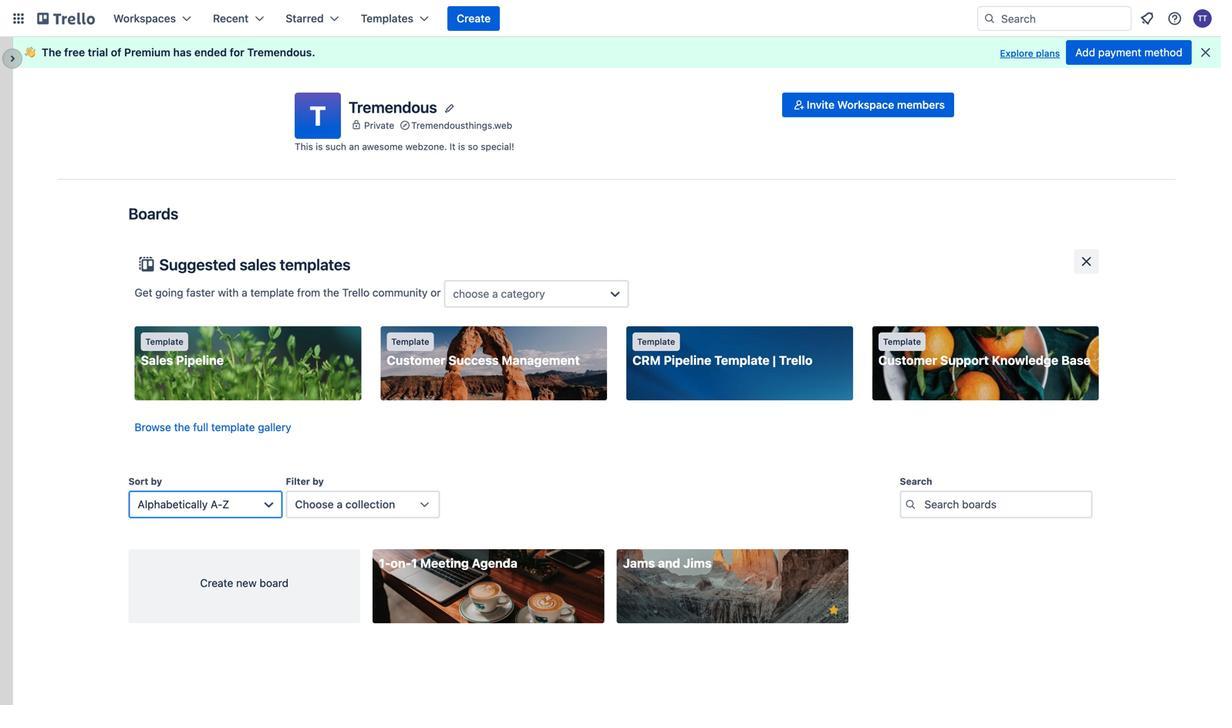 Task type: locate. For each thing, give the bounding box(es) containing it.
tremendous
[[247, 46, 312, 59], [349, 98, 437, 116]]

trello
[[342, 287, 370, 299], [780, 353, 813, 368]]

create inside button
[[457, 12, 491, 25]]

template inside "template customer support knowledge base"
[[884, 337, 922, 347]]

1 customer from the left
[[387, 353, 446, 368]]

tremendous up private
[[349, 98, 437, 116]]

0 notifications image
[[1139, 9, 1157, 28]]

starred
[[286, 12, 324, 25]]

a
[[242, 287, 248, 299], [493, 288, 498, 300], [337, 498, 343, 511]]

has
[[173, 46, 192, 59]]

add
[[1076, 46, 1096, 59]]

category
[[501, 288, 545, 300]]

a right 'choose'
[[493, 288, 498, 300]]

tremendous down starred
[[247, 46, 312, 59]]

trello left community
[[342, 287, 370, 299]]

jams
[[623, 556, 655, 571]]

plans
[[1037, 48, 1061, 59]]

customer left the success
[[387, 353, 446, 368]]

browse the full template gallery link
[[135, 421, 292, 434]]

it
[[450, 141, 456, 152]]

a right with
[[242, 287, 248, 299]]

0 vertical spatial create
[[457, 12, 491, 25]]

an
[[349, 141, 360, 152]]

from
[[297, 287, 320, 299]]

sm image
[[792, 97, 807, 113]]

choose a collection
[[295, 498, 395, 511]]

template
[[251, 287, 294, 299], [211, 421, 255, 434]]

0 horizontal spatial a
[[242, 287, 248, 299]]

1 vertical spatial tremendous
[[349, 98, 437, 116]]

jams and jims
[[623, 556, 712, 571]]

templates
[[280, 256, 351, 274]]

0 vertical spatial tremendous
[[247, 46, 312, 59]]

2 by from the left
[[313, 476, 324, 487]]

a for choose a category
[[493, 288, 498, 300]]

2 customer from the left
[[879, 353, 938, 368]]

by for sort by
[[151, 476, 162, 487]]

support
[[941, 353, 990, 368]]

by right sort
[[151, 476, 162, 487]]

awesome
[[362, 141, 403, 152]]

boards
[[129, 205, 179, 223]]

management
[[502, 353, 580, 368]]

1 horizontal spatial tremendous
[[349, 98, 437, 116]]

0 horizontal spatial pipeline
[[176, 353, 224, 368]]

1 horizontal spatial the
[[323, 287, 340, 299]]

the right from
[[323, 287, 340, 299]]

0 horizontal spatial customer
[[387, 353, 446, 368]]

1 horizontal spatial by
[[313, 476, 324, 487]]

template down sales on the left top of page
[[251, 287, 294, 299]]

pipeline for sales
[[176, 353, 224, 368]]

template right full at the bottom
[[211, 421, 255, 434]]

ended
[[194, 46, 227, 59]]

payment
[[1099, 46, 1142, 59]]

pipeline inside template crm pipeline template | trello
[[664, 353, 712, 368]]

2 horizontal spatial a
[[493, 288, 498, 300]]

get
[[135, 287, 153, 299]]

customer inside template customer success management
[[387, 353, 446, 368]]

create
[[457, 12, 491, 25], [200, 577, 233, 590]]

the
[[323, 287, 340, 299], [174, 421, 190, 434]]

2 is from the left
[[458, 141, 466, 152]]

of
[[111, 46, 121, 59]]

1-on-1 meeting agenda
[[379, 556, 518, 571]]

1
[[411, 556, 418, 571]]

1 horizontal spatial a
[[337, 498, 343, 511]]

is
[[316, 141, 323, 152], [458, 141, 466, 152]]

2 pipeline from the left
[[664, 353, 712, 368]]

and
[[658, 556, 681, 571]]

1 horizontal spatial create
[[457, 12, 491, 25]]

1 horizontal spatial is
[[458, 141, 466, 152]]

banner
[[12, 37, 1222, 68]]

0 horizontal spatial is
[[316, 141, 323, 152]]

0 horizontal spatial create
[[200, 577, 233, 590]]

trello inside template crm pipeline template | trello
[[780, 353, 813, 368]]

Search text field
[[900, 491, 1093, 519]]

a right choose
[[337, 498, 343, 511]]

Search field
[[978, 6, 1132, 31]]

is right this at the left top
[[316, 141, 323, 152]]

invite
[[807, 98, 835, 111]]

1 by from the left
[[151, 476, 162, 487]]

sort by
[[129, 476, 162, 487]]

0 horizontal spatial tremendous
[[247, 46, 312, 59]]

template customer support knowledge base
[[879, 337, 1091, 368]]

suggested
[[159, 256, 236, 274]]

a for choose a collection
[[337, 498, 343, 511]]

1 horizontal spatial pipeline
[[664, 353, 712, 368]]

members
[[898, 98, 946, 111]]

👋
[[25, 46, 36, 59]]

private
[[364, 120, 395, 131]]

1 vertical spatial create
[[200, 577, 233, 590]]

special!
[[481, 141, 515, 152]]

templates button
[[352, 6, 438, 31]]

filter by
[[286, 476, 324, 487]]

pipeline inside template sales pipeline
[[176, 353, 224, 368]]

t button
[[295, 93, 341, 139]]

pipeline right sales
[[176, 353, 224, 368]]

invite workspace members
[[807, 98, 946, 111]]

workspace
[[838, 98, 895, 111]]

1 horizontal spatial trello
[[780, 353, 813, 368]]

filter
[[286, 476, 310, 487]]

the left full at the bottom
[[174, 421, 190, 434]]

pipeline right crm
[[664, 353, 712, 368]]

is right it at left
[[458, 141, 466, 152]]

1-
[[379, 556, 391, 571]]

a inside button
[[337, 498, 343, 511]]

for
[[230, 46, 245, 59]]

pipeline
[[176, 353, 224, 368], [664, 353, 712, 368]]

1 vertical spatial template
[[211, 421, 255, 434]]

1-on-1 meeting agenda link
[[373, 550, 605, 624]]

invite workspace members button
[[783, 93, 955, 117]]

template inside template customer success management
[[392, 337, 430, 347]]

explore plans button
[[1001, 44, 1061, 63]]

0 horizontal spatial by
[[151, 476, 162, 487]]

new
[[236, 577, 257, 590]]

customer inside "template customer support knowledge base"
[[879, 353, 938, 368]]

jims
[[684, 556, 712, 571]]

collection
[[346, 498, 395, 511]]

get going faster with a template from the trello community or
[[135, 287, 444, 299]]

knowledge
[[993, 353, 1059, 368]]

1 vertical spatial trello
[[780, 353, 813, 368]]

choose a category
[[453, 288, 545, 300]]

this
[[295, 141, 313, 152]]

1 pipeline from the left
[[176, 353, 224, 368]]

1 horizontal spatial customer
[[879, 353, 938, 368]]

customer
[[387, 353, 446, 368], [879, 353, 938, 368]]

0 vertical spatial the
[[323, 287, 340, 299]]

|
[[773, 353, 777, 368]]

trello right |
[[780, 353, 813, 368]]

template inside template sales pipeline
[[146, 337, 184, 347]]

explore plans
[[1001, 48, 1061, 59]]

browse the full template gallery
[[135, 421, 292, 434]]

1 vertical spatial the
[[174, 421, 190, 434]]

by right filter
[[313, 476, 324, 487]]

create button
[[448, 6, 500, 31]]

0 horizontal spatial trello
[[342, 287, 370, 299]]

customer left support
[[879, 353, 938, 368]]



Task type: vqa. For each thing, say whether or not it's contained in the screenshot.
controls
no



Task type: describe. For each thing, give the bounding box(es) containing it.
a-
[[211, 498, 222, 511]]

premium
[[124, 46, 170, 59]]

template customer success management
[[387, 337, 580, 368]]

create for create new board
[[200, 577, 233, 590]]

base
[[1062, 353, 1091, 368]]

choose a collection button
[[286, 491, 440, 519]]

crm
[[633, 353, 661, 368]]

click to unstar this board. it will be removed from your starred list. image
[[827, 604, 841, 618]]

create for create
[[457, 12, 491, 25]]

open information menu image
[[1168, 11, 1183, 26]]

template crm pipeline template | trello
[[633, 337, 813, 368]]

faster
[[186, 287, 215, 299]]

terry turtle (terryturtle) image
[[1194, 9, 1213, 28]]

workspaces button
[[104, 6, 201, 31]]

jams and jims link
[[617, 550, 849, 624]]

0 vertical spatial trello
[[342, 287, 370, 299]]

primary element
[[0, 0, 1222, 37]]

full
[[193, 421, 208, 434]]

sort
[[129, 476, 148, 487]]

add payment method
[[1076, 46, 1183, 59]]

browse
[[135, 421, 171, 434]]

sales
[[141, 353, 173, 368]]

webzone.
[[406, 141, 447, 152]]

tremendous inside banner
[[247, 46, 312, 59]]

0 vertical spatial template
[[251, 287, 294, 299]]

templates
[[361, 12, 414, 25]]

.
[[312, 46, 316, 59]]

meeting
[[421, 556, 469, 571]]

banner containing 👋
[[12, 37, 1222, 68]]

such
[[326, 141, 347, 152]]

add payment method button
[[1067, 40, 1193, 65]]

create new board
[[200, 577, 289, 590]]

workspaces
[[113, 12, 176, 25]]

agenda
[[472, 556, 518, 571]]

search
[[900, 476, 933, 487]]

0 horizontal spatial the
[[174, 421, 190, 434]]

back to home image
[[37, 6, 95, 31]]

alphabetically a-z
[[138, 498, 230, 511]]

choose
[[453, 288, 490, 300]]

with
[[218, 287, 239, 299]]

alphabetically
[[138, 498, 208, 511]]

so
[[468, 141, 478, 152]]

template for crm pipeline template | trello
[[638, 337, 676, 347]]

or
[[431, 287, 441, 299]]

trial
[[88, 46, 108, 59]]

pipeline for crm
[[664, 353, 712, 368]]

z
[[222, 498, 230, 511]]

on-
[[391, 556, 411, 571]]

gallery
[[258, 421, 292, 434]]

method
[[1145, 46, 1183, 59]]

the
[[42, 46, 61, 59]]

this is such an awesome webzone. it is so special!
[[295, 141, 515, 152]]

1 is from the left
[[316, 141, 323, 152]]

t
[[310, 100, 326, 132]]

community
[[373, 287, 428, 299]]

explore
[[1001, 48, 1034, 59]]

👋 the free trial of premium has ended for tremendous .
[[25, 46, 316, 59]]

wave image
[[25, 46, 36, 59]]

success
[[449, 353, 499, 368]]

by for filter by
[[313, 476, 324, 487]]

customer for customer success management
[[387, 353, 446, 368]]

search image
[[984, 12, 997, 25]]

recent
[[213, 12, 249, 25]]

template sales pipeline
[[141, 337, 224, 368]]

template for customer support knowledge base
[[884, 337, 922, 347]]

tremendousthings.web link
[[412, 118, 513, 133]]

sales
[[240, 256, 276, 274]]

suggested sales templates
[[159, 256, 351, 274]]

choose
[[295, 498, 334, 511]]

template for customer success management
[[392, 337, 430, 347]]

customer for customer support knowledge base
[[879, 353, 938, 368]]

starred button
[[277, 6, 349, 31]]

board
[[260, 577, 289, 590]]

free
[[64, 46, 85, 59]]

going
[[155, 287, 183, 299]]

template for sales pipeline
[[146, 337, 184, 347]]

tremendousthings.web
[[412, 120, 513, 131]]



